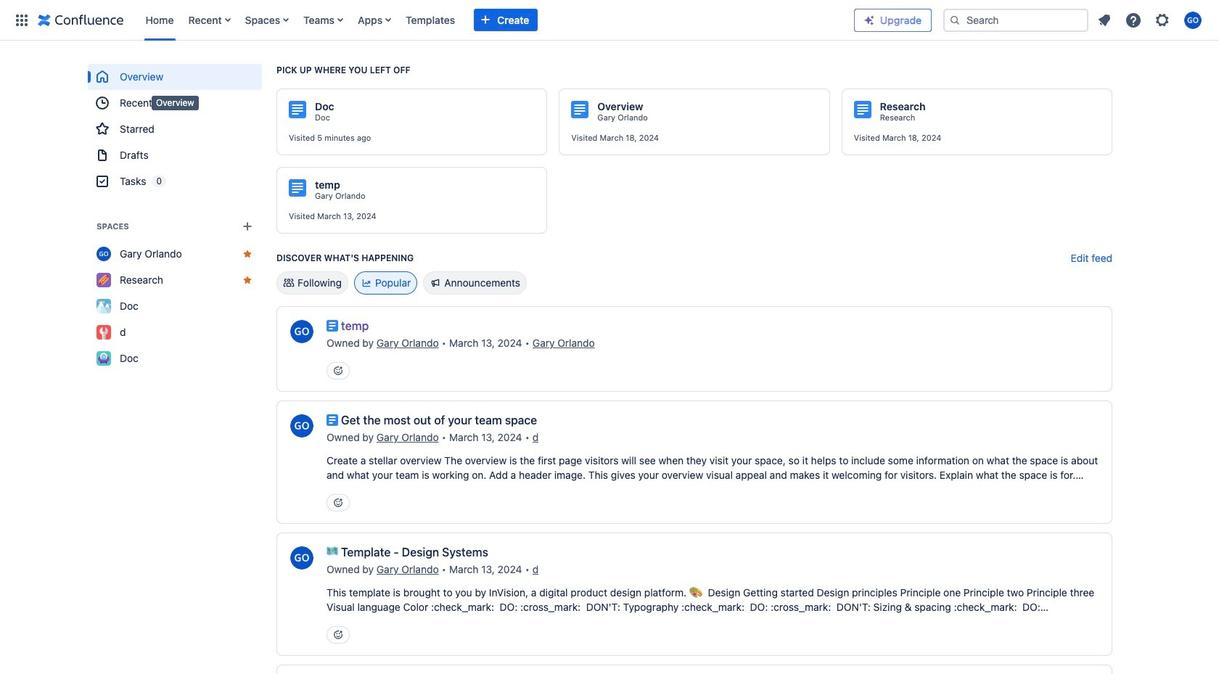 Task type: vqa. For each thing, say whether or not it's contained in the screenshot.
topmost More information about Gary Orlando image
yes



Task type: describe. For each thing, give the bounding box(es) containing it.
create a space image
[[239, 218, 256, 235]]

2 unstar this space image from the top
[[242, 274, 253, 286]]

Search field
[[944, 8, 1089, 32]]

more information about gary orlando image for 1st add reaction image from the top
[[289, 413, 315, 439]]

premium image
[[864, 14, 876, 26]]

list for appswitcher icon
[[138, 0, 854, 40]]

add reaction image
[[333, 365, 344, 377]]

appswitcher icon image
[[13, 11, 30, 29]]

notification icon image
[[1096, 11, 1114, 29]]

global element
[[9, 0, 854, 40]]



Task type: locate. For each thing, give the bounding box(es) containing it.
2 add reaction image from the top
[[333, 629, 344, 641]]

confluence image
[[38, 11, 124, 29], [38, 11, 124, 29]]

more information about gary orlando image for 1st add reaction image from the bottom
[[289, 545, 315, 571]]

1 unstar this space image from the top
[[242, 248, 253, 260]]

1 more information about gary orlando image from the top
[[289, 413, 315, 439]]

:map: image
[[327, 545, 338, 557], [327, 545, 338, 557]]

0 horizontal spatial list
[[138, 0, 854, 40]]

0 vertical spatial add reaction image
[[333, 497, 344, 509]]

unstar this space image
[[242, 248, 253, 260], [242, 274, 253, 286]]

help icon image
[[1125, 11, 1143, 29]]

add reaction image
[[333, 497, 344, 509], [333, 629, 344, 641]]

1 horizontal spatial list
[[1092, 7, 1211, 33]]

more information about gary orlando image
[[289, 413, 315, 439], [289, 545, 315, 571]]

None search field
[[944, 8, 1089, 32]]

more information about gary orlando image
[[289, 319, 315, 345]]

1 add reaction image from the top
[[333, 497, 344, 509]]

1 vertical spatial add reaction image
[[333, 629, 344, 641]]

1 vertical spatial unstar this space image
[[242, 274, 253, 286]]

2 more information about gary orlando image from the top
[[289, 545, 315, 571]]

group
[[88, 64, 262, 195]]

0 vertical spatial more information about gary orlando image
[[289, 413, 315, 439]]

your profile and preferences image
[[1185, 11, 1202, 29]]

search image
[[950, 14, 961, 26]]

list
[[138, 0, 854, 40], [1092, 7, 1211, 33]]

1 vertical spatial more information about gary orlando image
[[289, 545, 315, 571]]

list for the premium image
[[1092, 7, 1211, 33]]

settings icon image
[[1154, 11, 1172, 29]]

banner
[[0, 0, 1220, 41]]

0 vertical spatial unstar this space image
[[242, 248, 253, 260]]



